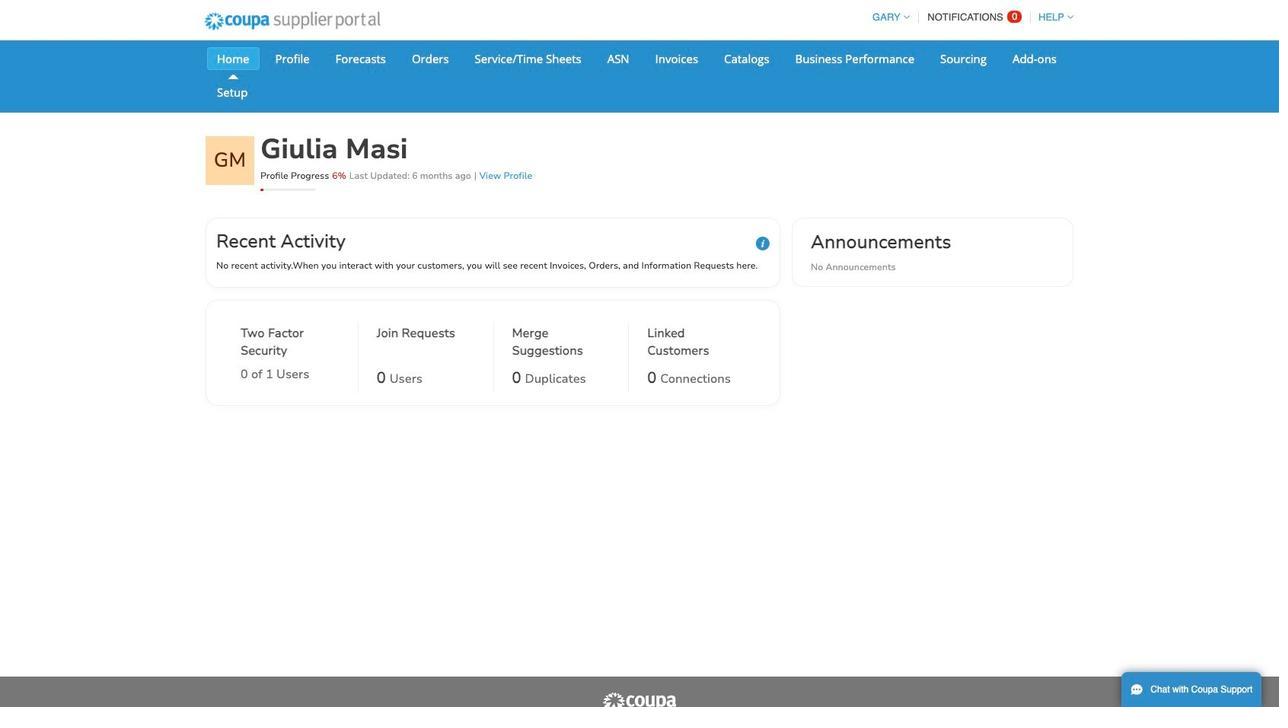 Task type: locate. For each thing, give the bounding box(es) containing it.
1 horizontal spatial coupa supplier portal image
[[601, 692, 678, 707]]

coupa supplier portal image
[[194, 2, 390, 40], [601, 692, 678, 707]]

1 vertical spatial coupa supplier portal image
[[601, 692, 678, 707]]

0 vertical spatial coupa supplier portal image
[[194, 2, 390, 40]]

additional information image
[[756, 237, 770, 250]]

gm image
[[206, 136, 254, 185]]

navigation
[[866, 2, 1073, 32]]

0 horizontal spatial coupa supplier portal image
[[194, 2, 390, 40]]



Task type: vqa. For each thing, say whether or not it's contained in the screenshot.
no
no



